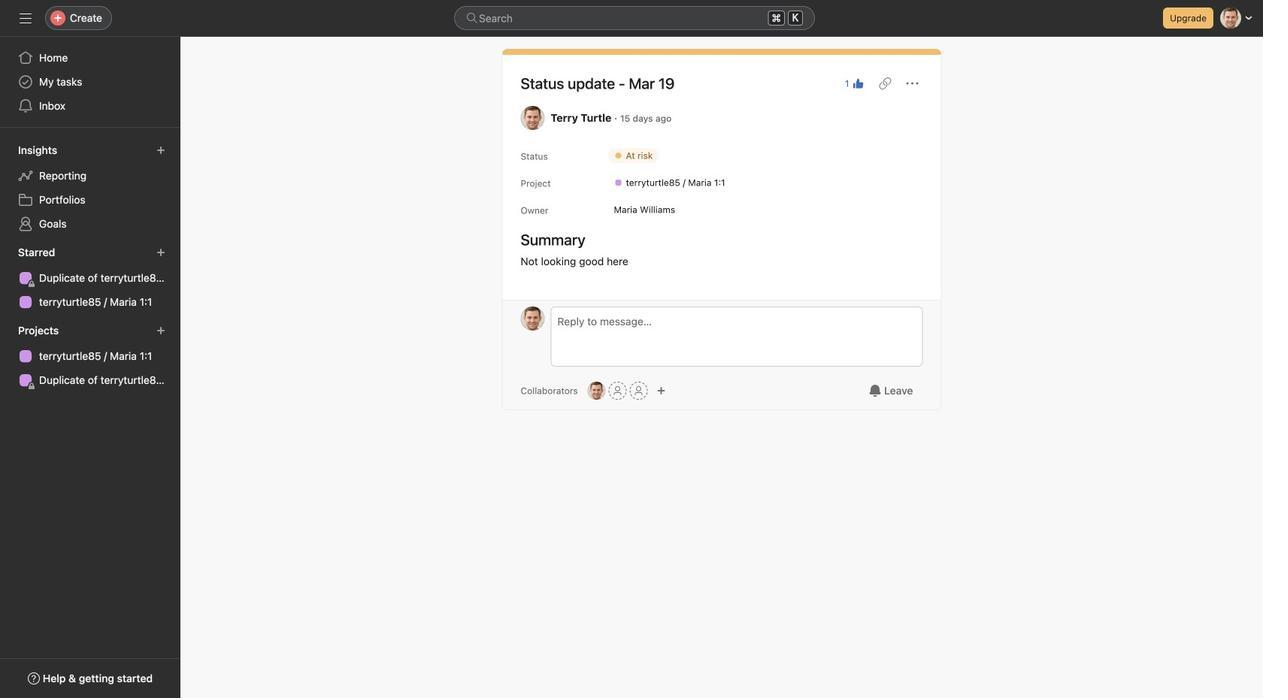 Task type: locate. For each thing, give the bounding box(es) containing it.
None field
[[454, 6, 815, 30]]

add or remove collaborators image
[[588, 382, 606, 400], [657, 387, 666, 396]]

insights element
[[0, 137, 181, 239]]

new insights image
[[156, 146, 165, 155]]

Search tasks, projects, and more text field
[[454, 6, 815, 30]]

new project or portfolio image
[[156, 326, 165, 335]]



Task type: describe. For each thing, give the bounding box(es) containing it.
0 horizontal spatial add or remove collaborators image
[[588, 382, 606, 400]]

add items to starred image
[[156, 248, 165, 257]]

1 horizontal spatial add or remove collaborators image
[[657, 387, 666, 396]]

hide sidebar image
[[20, 12, 32, 24]]

1 like. you liked this task image
[[853, 77, 865, 90]]

copy link image
[[880, 77, 892, 90]]

projects element
[[0, 317, 181, 396]]

open user profile image
[[521, 307, 545, 331]]

starred element
[[0, 239, 181, 317]]

more actions image
[[907, 77, 919, 90]]

global element
[[0, 37, 181, 127]]



Task type: vqa. For each thing, say whether or not it's contained in the screenshot.
'Created'
no



